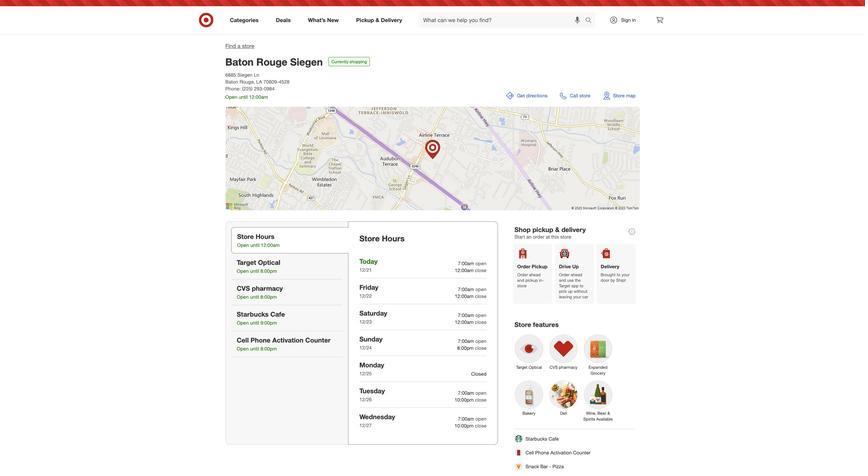 Task type: vqa. For each thing, say whether or not it's contained in the screenshot.


Task type: describe. For each thing, give the bounding box(es) containing it.
and for order
[[518, 278, 525, 283]]

until for cvs
[[250, 294, 259, 300]]

wine, beer & spirits available
[[584, 411, 613, 422]]

close for sunday
[[475, 345, 487, 351]]

drive up order ahead and use the target app to pick up without leaving your car
[[560, 264, 589, 300]]

in-
[[540, 278, 544, 283]]

cell for cell phone activation counter open until 8:00pm
[[237, 336, 249, 344]]

door
[[601, 278, 610, 283]]

and for drive
[[560, 278, 567, 283]]

4528
[[279, 79, 290, 85]]

snack
[[526, 464, 540, 470]]

12/27
[[360, 423, 372, 429]]

close for tuesday
[[475, 397, 487, 403]]

location: 70820 image
[[200, 0, 221, 1]]

categories link
[[224, 12, 267, 28]]

deli
[[561, 411, 568, 416]]

use
[[568, 278, 574, 283]]

expanded grocery link
[[581, 332, 616, 378]]

this
[[552, 234, 560, 240]]

starbucks cafe
[[526, 436, 559, 442]]

-
[[550, 464, 552, 470]]

store map
[[614, 93, 636, 99]]

delivery
[[562, 226, 586, 234]]

the
[[576, 278, 581, 283]]

open for friday
[[476, 287, 487, 292]]

today
[[360, 257, 378, 265]]

baton inside 6885 siegen ln baton rouge, la 70809-4528 phone: (225) 293-0984 open until 12:00am
[[226, 79, 238, 85]]

7:00am open 12:00am close for saturday
[[455, 312, 487, 325]]

wine, beer & spirits available link
[[581, 378, 616, 424]]

expanded
[[589, 365, 608, 370]]

0 vertical spatial delivery
[[381, 16, 403, 23]]

monday
[[360, 361, 385, 369]]

cvs pharmacy open until 8:00pm
[[237, 285, 283, 300]]

pickup inside pickup & delivery link
[[356, 16, 374, 23]]

6885 siegen ln baton rouge, la 70809-4528 phone: (225) 293-0984 open until 12:00am
[[226, 72, 290, 100]]

12/24
[[360, 345, 372, 351]]

open for cvs pharmacy
[[237, 294, 249, 300]]

sunday
[[360, 335, 383, 343]]

store for store map
[[614, 93, 625, 99]]

deli link
[[547, 378, 581, 418]]

delivery brought to your door by shipt
[[601, 264, 630, 283]]

sign in link
[[604, 12, 647, 28]]

counter for cell phone activation counter open until 8:00pm
[[306, 336, 331, 344]]

pickup inside shop pickup & delivery start an order at this store
[[533, 226, 554, 234]]

7:00am for friday
[[458, 287, 475, 292]]

store for store features
[[515, 321, 532, 329]]

by
[[611, 278, 616, 283]]

expanded grocery
[[589, 365, 608, 376]]

7:00am for saturday
[[458, 312, 475, 318]]

293-
[[254, 86, 264, 92]]

beer
[[598, 411, 607, 416]]

1 baton from the top
[[226, 56, 254, 68]]

delivery inside delivery brought to your door by shipt
[[601, 264, 620, 270]]

sunday 12/24
[[360, 335, 383, 351]]

12:00am inside store hours open until 12:00am
[[261, 242, 280, 248]]

search
[[583, 17, 599, 24]]

order pickup order ahead and pickup in- store
[[518, 264, 548, 289]]

find a store link
[[226, 43, 255, 49]]

order for drive up
[[560, 272, 570, 278]]

pick
[[560, 289, 567, 294]]

hours for store hours
[[382, 234, 405, 243]]

closed
[[472, 371, 487, 377]]

find
[[226, 43, 236, 49]]

your inside delivery brought to your door by shipt
[[622, 272, 630, 278]]

wednesday 12/27
[[360, 413, 396, 429]]

starbucks for starbucks cafe
[[526, 436, 548, 442]]

ahead for pickup
[[530, 272, 541, 278]]

saturday 12/23
[[360, 309, 388, 325]]

what's new
[[308, 16, 339, 23]]

7:00am for tuesday
[[458, 390, 475, 396]]

rouge,
[[240, 79, 255, 85]]

tuesday 12/26
[[360, 387, 385, 403]]

cvs for cvs pharmacy open until 8:00pm
[[237, 285, 250, 292]]

& for shop
[[556, 226, 560, 234]]

pickup inside order pickup order ahead and pickup in- store
[[532, 264, 548, 270]]

cvs pharmacy
[[550, 365, 578, 370]]

7:00am for wednesday
[[458, 416, 475, 422]]

12:00am for friday
[[455, 293, 474, 299]]

7:00am open 8:00pm close
[[458, 338, 487, 351]]

What can we help you find? suggestions appear below search field
[[420, 12, 587, 28]]

open for store hours
[[237, 242, 249, 248]]

store capabilities with hours, vertical tabs tab list
[[226, 222, 349, 445]]

snack bar - pizza
[[526, 464, 564, 470]]

until inside 6885 siegen ln baton rouge, la 70809-4528 phone: (225) 293-0984 open until 12:00am
[[239, 94, 248, 100]]

tuesday
[[360, 387, 385, 395]]

leaving
[[560, 295, 573, 300]]

open for target optical
[[237, 268, 249, 274]]

cell for cell phone activation counter
[[526, 450, 534, 456]]

order for order pickup
[[518, 272, 528, 278]]

store inside order pickup order ahead and pickup in- store
[[518, 284, 527, 289]]

until inside cell phone activation counter open until 8:00pm
[[250, 346, 259, 352]]

to inside delivery brought to your door by shipt
[[617, 272, 621, 278]]

order
[[533, 234, 545, 240]]

shop
[[515, 226, 531, 234]]

optical for target optical open until 8:00pm
[[258, 259, 281, 267]]

up
[[573, 264, 579, 270]]

target inside drive up order ahead and use the target app to pick up without leaving your car
[[560, 284, 571, 289]]

brought
[[601, 272, 616, 278]]

pharmacy for cvs pharmacy
[[560, 365, 578, 370]]

12/23
[[360, 319, 372, 325]]

bakery
[[523, 411, 536, 416]]

10:00pm for tuesday
[[455, 397, 474, 403]]

up
[[568, 289, 573, 294]]

an
[[527, 234, 532, 240]]

ln
[[254, 72, 259, 78]]

8:00pm inside cvs pharmacy open until 8:00pm
[[261, 294, 277, 300]]

bar
[[541, 464, 548, 470]]

hours for store hours open until 12:00am
[[256, 233, 275, 241]]

open for tuesday
[[476, 390, 487, 396]]

until for starbucks
[[250, 320, 259, 326]]

& for wine,
[[608, 411, 611, 416]]

activation for cell phone activation counter open until 8:00pm
[[273, 336, 304, 344]]

get directions link
[[502, 87, 552, 104]]

store hours
[[360, 234, 405, 243]]

shopping
[[350, 59, 367, 64]]

target optical
[[517, 365, 542, 370]]

car
[[583, 295, 589, 300]]

12/25
[[360, 371, 372, 377]]

deals link
[[270, 12, 300, 28]]



Task type: locate. For each thing, give the bounding box(es) containing it.
0 horizontal spatial starbucks
[[237, 310, 269, 318]]

at
[[546, 234, 550, 240]]

cvs
[[237, 285, 250, 292], [550, 365, 558, 370]]

monday 12/25
[[360, 361, 385, 377]]

0 vertical spatial optical
[[258, 259, 281, 267]]

phone down 9:00pm
[[251, 336, 271, 344]]

cvs down target optical open until 8:00pm
[[237, 285, 250, 292]]

6885
[[226, 72, 236, 78]]

8:00pm down 9:00pm
[[261, 346, 277, 352]]

until inside starbucks cafe open until 9:00pm
[[250, 320, 259, 326]]

open inside 7:00am open 8:00pm close
[[476, 338, 487, 344]]

1 horizontal spatial cvs
[[550, 365, 558, 370]]

close for wednesday
[[475, 423, 487, 429]]

siegen left 'currently' at the left top of the page
[[290, 56, 323, 68]]

1 horizontal spatial phone
[[536, 450, 550, 456]]

2 7:00am open 12:00am close from the top
[[455, 287, 487, 299]]

available
[[597, 417, 613, 422]]

until for store
[[251, 242, 260, 248]]

until for target
[[250, 268, 259, 274]]

to inside drive up order ahead and use the target app to pick up without leaving your car
[[580, 284, 584, 289]]

0 horizontal spatial activation
[[273, 336, 304, 344]]

phone for cell phone activation counter open until 8:00pm
[[251, 336, 271, 344]]

4 close from the top
[[475, 345, 487, 351]]

3 7:00am from the top
[[458, 312, 475, 318]]

1 vertical spatial counter
[[574, 450, 591, 456]]

to up the "shipt"
[[617, 272, 621, 278]]

0 horizontal spatial pickup
[[356, 16, 374, 23]]

hours inside store hours open until 12:00am
[[256, 233, 275, 241]]

counter inside cell phone activation counter open until 8:00pm
[[306, 336, 331, 344]]

call
[[571, 93, 579, 99]]

until up starbucks cafe open until 9:00pm
[[250, 294, 259, 300]]

1 vertical spatial 7:00am open 12:00am close
[[455, 287, 487, 299]]

ahead up the
[[571, 272, 583, 278]]

target
[[237, 259, 256, 267], [560, 284, 571, 289], [517, 365, 528, 370]]

5 close from the top
[[475, 397, 487, 403]]

cvs inside cvs pharmacy open until 8:00pm
[[237, 285, 250, 292]]

target up bakery link
[[517, 365, 528, 370]]

open inside starbucks cafe open until 9:00pm
[[237, 320, 249, 326]]

target optical open until 8:00pm
[[237, 259, 281, 274]]

1 vertical spatial target
[[560, 284, 571, 289]]

2 horizontal spatial &
[[608, 411, 611, 416]]

pharmacy
[[252, 285, 283, 292], [560, 365, 578, 370]]

target inside target optical link
[[517, 365, 528, 370]]

ahead inside drive up order ahead and use the target app to pick up without leaving your car
[[571, 272, 583, 278]]

friday 12/22
[[360, 283, 379, 299]]

1 vertical spatial pickup
[[526, 278, 538, 283]]

0 horizontal spatial siegen
[[238, 72, 253, 78]]

target optical link
[[512, 332, 547, 372]]

7:00am open 10:00pm close for wednesday
[[455, 416, 487, 429]]

what's
[[308, 16, 326, 23]]

0 horizontal spatial cell
[[237, 336, 249, 344]]

activation up pizza at the bottom
[[551, 450, 572, 456]]

cell phone activation counter
[[526, 450, 591, 456]]

1 vertical spatial cell
[[526, 450, 534, 456]]

2 7:00am from the top
[[458, 287, 475, 292]]

activation for cell phone activation counter
[[551, 450, 572, 456]]

activation down 9:00pm
[[273, 336, 304, 344]]

phone:
[[226, 86, 241, 92]]

store inside 'button'
[[614, 93, 625, 99]]

store map button
[[599, 87, 640, 104]]

7:00am for today
[[458, 261, 475, 266]]

1 10:00pm from the top
[[455, 397, 474, 403]]

0 horizontal spatial cvs
[[237, 285, 250, 292]]

close for today
[[475, 268, 487, 273]]

12:00am inside 6885 siegen ln baton rouge, la 70809-4528 phone: (225) 293-0984 open until 12:00am
[[249, 94, 268, 100]]

5 7:00am from the top
[[458, 390, 475, 396]]

a
[[238, 43, 241, 49]]

store up today
[[360, 234, 380, 243]]

2 vertical spatial &
[[608, 411, 611, 416]]

0 horizontal spatial cafe
[[271, 310, 285, 318]]

sign in
[[622, 17, 637, 23]]

6 close from the top
[[475, 423, 487, 429]]

0 vertical spatial pickup
[[533, 226, 554, 234]]

2 10:00pm from the top
[[455, 423, 474, 429]]

1 vertical spatial phone
[[536, 450, 550, 456]]

1 vertical spatial &
[[556, 226, 560, 234]]

cafe for starbucks cafe open until 9:00pm
[[271, 310, 285, 318]]

1 vertical spatial 10:00pm
[[455, 423, 474, 429]]

1 horizontal spatial pharmacy
[[560, 365, 578, 370]]

0 horizontal spatial counter
[[306, 336, 331, 344]]

2 close from the top
[[475, 293, 487, 299]]

0 vertical spatial to
[[617, 272, 621, 278]]

5 open from the top
[[476, 390, 487, 396]]

open for today
[[476, 261, 487, 266]]

your inside drive up order ahead and use the target app to pick up without leaving your car
[[574, 295, 582, 300]]

1 7:00am open 10:00pm close from the top
[[455, 390, 487, 403]]

0 vertical spatial &
[[376, 16, 380, 23]]

1 horizontal spatial activation
[[551, 450, 572, 456]]

phone down the starbucks cafe
[[536, 450, 550, 456]]

0 vertical spatial counter
[[306, 336, 331, 344]]

starbucks cafe open until 9:00pm
[[237, 310, 285, 326]]

features
[[534, 321, 559, 329]]

12:00am for today
[[455, 268, 474, 273]]

10:00pm for wednesday
[[455, 423, 474, 429]]

1 and from the left
[[518, 278, 525, 283]]

optical down store hours open until 12:00am
[[258, 259, 281, 267]]

&
[[376, 16, 380, 23], [556, 226, 560, 234], [608, 411, 611, 416]]

8:00pm up cvs pharmacy open until 8:00pm in the bottom left of the page
[[261, 268, 277, 274]]

spirits
[[584, 417, 596, 422]]

cvs right target optical
[[550, 365, 558, 370]]

optical left cvs pharmacy
[[529, 365, 542, 370]]

1 vertical spatial baton
[[226, 79, 238, 85]]

6 open from the top
[[476, 416, 487, 422]]

until up cvs pharmacy open until 8:00pm in the bottom left of the page
[[250, 268, 259, 274]]

open inside 6885 siegen ln baton rouge, la 70809-4528 phone: (225) 293-0984 open until 12:00am
[[226, 94, 238, 100]]

1 horizontal spatial cell
[[526, 450, 534, 456]]

cafe up cell phone activation counter
[[549, 436, 559, 442]]

0 horizontal spatial pharmacy
[[252, 285, 283, 292]]

and inside order pickup order ahead and pickup in- store
[[518, 278, 525, 283]]

2 vertical spatial 7:00am open 12:00am close
[[455, 312, 487, 325]]

10:00pm
[[455, 397, 474, 403], [455, 423, 474, 429]]

1 vertical spatial cafe
[[549, 436, 559, 442]]

9:00pm
[[261, 320, 277, 326]]

12:00am for saturday
[[455, 319, 474, 325]]

2 baton from the top
[[226, 79, 238, 85]]

0 horizontal spatial and
[[518, 278, 525, 283]]

1 vertical spatial optical
[[529, 365, 542, 370]]

order inside drive up order ahead and use the target app to pick up without leaving your car
[[560, 272, 570, 278]]

1 horizontal spatial ahead
[[571, 272, 583, 278]]

& inside wine, beer & spirits available
[[608, 411, 611, 416]]

0 vertical spatial 7:00am open 10:00pm close
[[455, 390, 487, 403]]

optical
[[258, 259, 281, 267], [529, 365, 542, 370]]

and left use
[[560, 278, 567, 283]]

2 and from the left
[[560, 278, 567, 283]]

store features
[[515, 321, 559, 329]]

rouge
[[257, 56, 288, 68]]

0 horizontal spatial delivery
[[381, 16, 403, 23]]

today 12/21
[[360, 257, 378, 273]]

12/26
[[360, 397, 372, 403]]

1 horizontal spatial pickup
[[532, 264, 548, 270]]

1 horizontal spatial delivery
[[601, 264, 620, 270]]

map
[[627, 93, 636, 99]]

0 vertical spatial your
[[622, 272, 630, 278]]

1 vertical spatial 7:00am open 10:00pm close
[[455, 416, 487, 429]]

7:00am open 10:00pm close
[[455, 390, 487, 403], [455, 416, 487, 429]]

ahead inside order pickup order ahead and pickup in- store
[[530, 272, 541, 278]]

currently
[[332, 59, 349, 64]]

open
[[226, 94, 238, 100], [237, 242, 249, 248], [237, 268, 249, 274], [237, 294, 249, 300], [237, 320, 249, 326], [237, 346, 249, 352]]

pharmacy for cvs pharmacy open until 8:00pm
[[252, 285, 283, 292]]

8:00pm inside cell phone activation counter open until 8:00pm
[[261, 346, 277, 352]]

store left features
[[515, 321, 532, 329]]

2 vertical spatial target
[[517, 365, 528, 370]]

pharmacy inside cvs pharmacy link
[[560, 365, 578, 370]]

1 vertical spatial your
[[574, 295, 582, 300]]

wednesday
[[360, 413, 396, 421]]

pharmacy left expanded
[[560, 365, 578, 370]]

store inside store hours open until 12:00am
[[237, 233, 254, 241]]

0 vertical spatial baton
[[226, 56, 254, 68]]

pickup up order
[[533, 226, 554, 234]]

drive
[[560, 264, 572, 270]]

target up pick
[[560, 284, 571, 289]]

to up without
[[580, 284, 584, 289]]

cvs for cvs pharmacy
[[550, 365, 558, 370]]

1 ahead from the left
[[530, 272, 541, 278]]

get
[[518, 93, 525, 99]]

store for store hours
[[360, 234, 380, 243]]

pharmacy inside cvs pharmacy open until 8:00pm
[[252, 285, 283, 292]]

baton down "6885" on the top of the page
[[226, 79, 238, 85]]

store inside call store button
[[580, 93, 591, 99]]

cell inside cell phone activation counter open until 8:00pm
[[237, 336, 249, 344]]

1 7:00am from the top
[[458, 261, 475, 266]]

pickup & delivery
[[356, 16, 403, 23]]

1 horizontal spatial hours
[[382, 234, 405, 243]]

friday
[[360, 283, 379, 291]]

1 horizontal spatial to
[[617, 272, 621, 278]]

target for target optical open until 8:00pm
[[237, 259, 256, 267]]

0 vertical spatial cell
[[237, 336, 249, 344]]

0 vertical spatial target
[[237, 259, 256, 267]]

store for store hours open until 12:00am
[[237, 233, 254, 241]]

7:00am for sunday
[[458, 338, 475, 344]]

cell up the snack
[[526, 450, 534, 456]]

1 horizontal spatial cafe
[[549, 436, 559, 442]]

8:00pm inside target optical open until 8:00pm
[[261, 268, 277, 274]]

0 vertical spatial pickup
[[356, 16, 374, 23]]

1 horizontal spatial siegen
[[290, 56, 323, 68]]

close for friday
[[475, 293, 487, 299]]

close for saturday
[[475, 319, 487, 325]]

open inside cvs pharmacy open until 8:00pm
[[237, 294, 249, 300]]

& inside shop pickup & delivery start an order at this store
[[556, 226, 560, 234]]

and inside drive up order ahead and use the target app to pick up without leaving your car
[[560, 278, 567, 283]]

app
[[572, 284, 579, 289]]

0 horizontal spatial phone
[[251, 336, 271, 344]]

2 7:00am open 10:00pm close from the top
[[455, 416, 487, 429]]

8:00pm up closed
[[458, 345, 474, 351]]

your down without
[[574, 295, 582, 300]]

1 open from the top
[[476, 261, 487, 266]]

0 vertical spatial phone
[[251, 336, 271, 344]]

0 horizontal spatial optical
[[258, 259, 281, 267]]

siegen up rouge,
[[238, 72, 253, 78]]

until left 9:00pm
[[250, 320, 259, 326]]

until down starbucks cafe open until 9:00pm
[[250, 346, 259, 352]]

pickup
[[356, 16, 374, 23], [532, 264, 548, 270]]

siegen
[[290, 56, 323, 68], [238, 72, 253, 78]]

0 vertical spatial cvs
[[237, 285, 250, 292]]

cell
[[237, 336, 249, 344], [526, 450, 534, 456]]

close
[[475, 268, 487, 273], [475, 293, 487, 299], [475, 319, 487, 325], [475, 345, 487, 351], [475, 397, 487, 403], [475, 423, 487, 429]]

starbucks up 9:00pm
[[237, 310, 269, 318]]

1 horizontal spatial starbucks
[[526, 436, 548, 442]]

0 vertical spatial pharmacy
[[252, 285, 283, 292]]

1 vertical spatial pickup
[[532, 264, 548, 270]]

baton rouge siegen map image
[[226, 107, 640, 211]]

0 horizontal spatial your
[[574, 295, 582, 300]]

starbucks for starbucks cafe open until 9:00pm
[[237, 310, 269, 318]]

7:00am open 12:00am close for today
[[455, 261, 487, 273]]

4 7:00am from the top
[[458, 338, 475, 344]]

1 vertical spatial siegen
[[238, 72, 253, 78]]

and left in-
[[518, 278, 525, 283]]

0 horizontal spatial to
[[580, 284, 584, 289]]

0 vertical spatial cafe
[[271, 310, 285, 318]]

until inside target optical open until 8:00pm
[[250, 268, 259, 274]]

your up the "shipt"
[[622, 272, 630, 278]]

target down store hours open until 12:00am
[[237, 259, 256, 267]]

7:00am open 10:00pm close for tuesday
[[455, 390, 487, 403]]

baton up "6885" on the top of the page
[[226, 56, 254, 68]]

8:00pm up starbucks cafe open until 9:00pm
[[261, 294, 277, 300]]

shipt
[[617, 278, 626, 283]]

grocery
[[591, 371, 606, 376]]

new
[[327, 16, 339, 23]]

wine,
[[587, 411, 597, 416]]

phone inside cell phone activation counter open until 8:00pm
[[251, 336, 271, 344]]

target inside target optical open until 8:00pm
[[237, 259, 256, 267]]

open for sunday
[[476, 338, 487, 344]]

open inside target optical open until 8:00pm
[[237, 268, 249, 274]]

1 vertical spatial cvs
[[550, 365, 558, 370]]

open for wednesday
[[476, 416, 487, 422]]

3 7:00am open 12:00am close from the top
[[455, 312, 487, 325]]

cell phone activation counter open until 8:00pm
[[237, 336, 331, 352]]

la
[[256, 79, 262, 85]]

ahead for up
[[571, 272, 583, 278]]

cvs pharmacy link
[[547, 332, 581, 372]]

12/21
[[360, 267, 372, 273]]

search button
[[583, 12, 599, 29]]

store left map
[[614, 93, 625, 99]]

optical for target optical
[[529, 365, 542, 370]]

7:00am inside 7:00am open 8:00pm close
[[458, 338, 475, 344]]

open for starbucks cafe
[[237, 320, 249, 326]]

starbucks up cell phone activation counter
[[526, 436, 548, 442]]

1 vertical spatial pharmacy
[[560, 365, 578, 370]]

cafe for starbucks cafe
[[549, 436, 559, 442]]

1 close from the top
[[475, 268, 487, 273]]

1 7:00am open 12:00am close from the top
[[455, 261, 487, 273]]

siegen inside 6885 siegen ln baton rouge, la 70809-4528 phone: (225) 293-0984 open until 12:00am
[[238, 72, 253, 78]]

what's new link
[[302, 12, 348, 28]]

1 vertical spatial delivery
[[601, 264, 620, 270]]

shop pickup & delivery start an order at this store
[[515, 226, 586, 240]]

7:00am open 12:00am close for friday
[[455, 287, 487, 299]]

start
[[515, 234, 526, 240]]

1 horizontal spatial counter
[[574, 450, 591, 456]]

ahead
[[530, 272, 541, 278], [571, 272, 583, 278]]

0 horizontal spatial &
[[376, 16, 380, 23]]

0 horizontal spatial target
[[237, 259, 256, 267]]

pizza
[[553, 464, 564, 470]]

0 vertical spatial 7:00am open 12:00am close
[[455, 261, 487, 273]]

until down (225)
[[239, 94, 248, 100]]

close inside 7:00am open 8:00pm close
[[475, 345, 487, 351]]

phone for cell phone activation counter
[[536, 450, 550, 456]]

0 horizontal spatial hours
[[256, 233, 275, 241]]

without
[[574, 289, 588, 294]]

8:00pm inside 7:00am open 8:00pm close
[[458, 345, 474, 351]]

open inside store hours open until 12:00am
[[237, 242, 249, 248]]

1 vertical spatial activation
[[551, 450, 572, 456]]

get directions
[[518, 93, 548, 99]]

optical inside target optical open until 8:00pm
[[258, 259, 281, 267]]

6 7:00am from the top
[[458, 416, 475, 422]]

until inside cvs pharmacy open until 8:00pm
[[250, 294, 259, 300]]

target for target optical
[[517, 365, 528, 370]]

1 horizontal spatial &
[[556, 226, 560, 234]]

3 close from the top
[[475, 319, 487, 325]]

cell down starbucks cafe open until 9:00pm
[[237, 336, 249, 344]]

until up target optical open until 8:00pm
[[251, 242, 260, 248]]

2 open from the top
[[476, 287, 487, 292]]

starbucks inside starbucks cafe open until 9:00pm
[[237, 310, 269, 318]]

4 open from the top
[[476, 338, 487, 344]]

1 horizontal spatial your
[[622, 272, 630, 278]]

1 horizontal spatial and
[[560, 278, 567, 283]]

2 horizontal spatial target
[[560, 284, 571, 289]]

0 vertical spatial activation
[[273, 336, 304, 344]]

12:00am
[[249, 94, 268, 100], [261, 242, 280, 248], [455, 268, 474, 273], [455, 293, 474, 299], [455, 319, 474, 325]]

store up target optical open until 8:00pm
[[237, 233, 254, 241]]

1 vertical spatial to
[[580, 284, 584, 289]]

1 horizontal spatial target
[[517, 365, 528, 370]]

1 vertical spatial starbucks
[[526, 436, 548, 442]]

until
[[239, 94, 248, 100], [251, 242, 260, 248], [250, 268, 259, 274], [250, 294, 259, 300], [250, 320, 259, 326], [250, 346, 259, 352]]

counter for cell phone activation counter
[[574, 450, 591, 456]]

pickup right new on the top left
[[356, 16, 374, 23]]

cafe up 9:00pm
[[271, 310, 285, 318]]

pharmacy down target optical open until 8:00pm
[[252, 285, 283, 292]]

2 ahead from the left
[[571, 272, 583, 278]]

cafe inside starbucks cafe open until 9:00pm
[[271, 310, 285, 318]]

activation inside cell phone activation counter open until 8:00pm
[[273, 336, 304, 344]]

pickup inside order pickup order ahead and pickup in- store
[[526, 278, 538, 283]]

ahead up in-
[[530, 272, 541, 278]]

open for saturday
[[476, 312, 487, 318]]

phone
[[251, 336, 271, 344], [536, 450, 550, 456]]

1 horizontal spatial optical
[[529, 365, 542, 370]]

0 vertical spatial starbucks
[[237, 310, 269, 318]]

until inside store hours open until 12:00am
[[251, 242, 260, 248]]

categories
[[230, 16, 259, 23]]

pickup left in-
[[526, 278, 538, 283]]

pickup up in-
[[532, 264, 548, 270]]

your
[[622, 272, 630, 278], [574, 295, 582, 300]]

store inside shop pickup & delivery start an order at this store
[[561, 234, 572, 240]]

call store
[[571, 93, 591, 99]]

open inside cell phone activation counter open until 8:00pm
[[237, 346, 249, 352]]

0 vertical spatial siegen
[[290, 56, 323, 68]]

0 horizontal spatial ahead
[[530, 272, 541, 278]]

0 vertical spatial 10:00pm
[[455, 397, 474, 403]]

3 open from the top
[[476, 312, 487, 318]]

activation
[[273, 336, 304, 344], [551, 450, 572, 456]]

bakery link
[[512, 378, 547, 418]]

deals
[[276, 16, 291, 23]]



